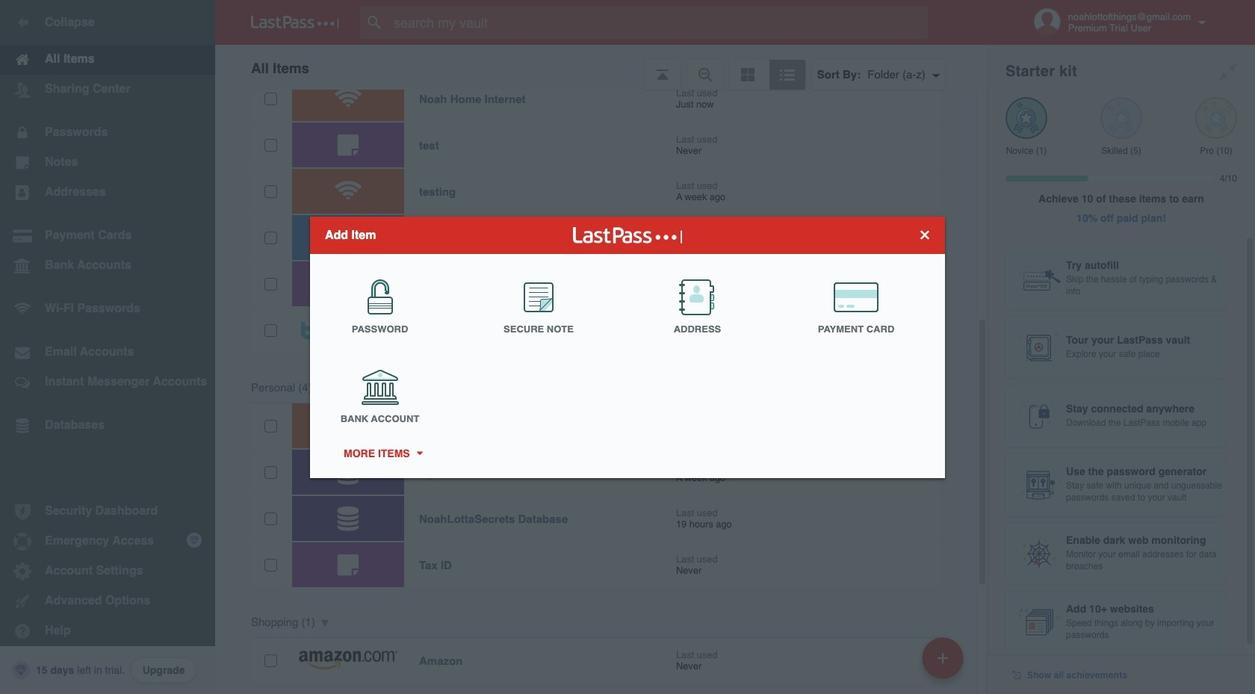 Task type: vqa. For each thing, say whether or not it's contained in the screenshot.
New item image
yes



Task type: describe. For each thing, give the bounding box(es) containing it.
main navigation navigation
[[0, 0, 215, 694]]

lastpass image
[[251, 16, 339, 29]]

caret right image
[[414, 451, 425, 455]]

Search search field
[[360, 6, 957, 39]]

new item navigation
[[917, 633, 973, 694]]



Task type: locate. For each thing, give the bounding box(es) containing it.
search my vault text field
[[360, 6, 957, 39]]

new item image
[[938, 653, 948, 663]]

dialog
[[310, 216, 945, 478]]

vault options navigation
[[215, 45, 988, 90]]



